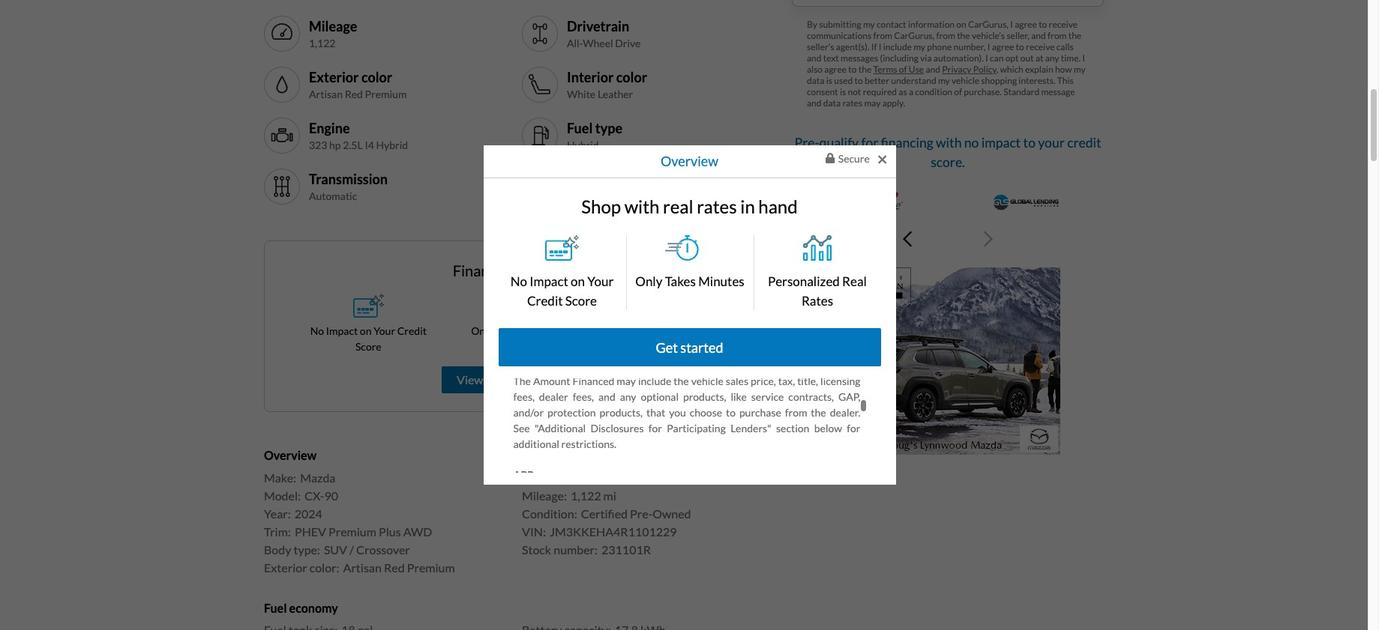 Task type: describe. For each thing, give the bounding box(es) containing it.
from up automation).
[[937, 30, 956, 41]]

is inside the apr apr is the annual percentage rate. advertised rates depend on the individual's credit and key financing characteristics, including but not limited to the amount financed, term, loan-to-value (ltv) ratio, down payment amount, and vehicle characteristics. cash down may be required in order to complete your purchase; down payments vary depending on your credit approval. estimated rates are subject to change without notice.
[[540, 486, 547, 498]]

will up creditor.
[[751, 265, 767, 278]]

offer inside cargurus participating lenders provide financing for new and used vehicles purchased from participating dealers and offer pre-qualification a
[[736, 627, 758, 631]]

like inside your maximum amount financed may be based on income, key credit characteristics, the vehicle you are purchasing, the details of the financing deal, and/or the specific dealership from which you purchase the vehicle. the amount financed may include the vehicle sales price, tax, title, licensing fees, dealer fees, and any optional products, like service contracts, gap, and/or protection products, that you choose to purchase from the dealer. see "additional disclosures for participating lenders" section below for additional restrictions.
[[731, 391, 747, 404]]

to right seller,
[[1039, 19, 1048, 30]]

purchase up original
[[701, 265, 743, 278]]

18
[[677, 76, 689, 89]]

trim:
[[264, 525, 291, 539]]

the up optional
[[674, 375, 689, 388]]

on inside your maximum amount financed may be based on income, key credit characteristics, the vehicle you are purchasing, the details of the financing deal, and/or the specific dealership from which you purchase the vehicle. the amount financed may include the vehicle sales price, tax, title, licensing fees, dealer fees, and any optional products, like service contracts, gap, and/or protection products, that you choose to purchase from the dealer. see "additional disclosures for participating lenders" section below for additional restrictions.
[[754, 328, 766, 341]]

to inside , which explain how my data is used to better understand my vehicle shopping interests. this consent is not required as a condition of purchase. standard message and data rates may apply.
[[855, 75, 863, 86]]

is right consent
[[840, 86, 846, 97]]

overview inside shop with real rates in hand dialog
[[661, 153, 719, 169]]

and right seller,
[[1032, 30, 1046, 41]]

1 fees, from the left
[[514, 391, 535, 404]]

and down file.
[[563, 265, 580, 278]]

to inside your maximum amount financed may be based on income, key credit characteristics, the vehicle you are purchasing, the details of the financing deal, and/or the specific dealership from which you purchase the vehicle. the amount financed may include the vehicle sales price, tax, title, licensing fees, dealer fees, and any optional products, like service contracts, gap, and/or protection products, that you choose to purchase from the dealer. see "additional disclosures for participating lenders" section below for additional restrictions.
[[726, 407, 736, 420]]

purchasing,
[[679, 344, 732, 357]]

rates up the one
[[697, 196, 737, 217]]

be for at
[[627, 76, 638, 89]]

to right can
[[1016, 41, 1025, 52]]

interior for color
[[567, 69, 614, 85]]

financing inside when you visit a participating dealer, show them your offer summary for the vehicle you would like to finance. the participating dealer will access your pre-qualified terms and preferences, including vehicle information. (sharing is not a mandatory step.) then you will fill out a credit application and provide any information needed for review to complete your financing. a credit application at the dealer will result in one or more inquiries posted to your credit file. after negotiating purchase terms and receiving dealer credit approval, you will sign a contract with the dealer reflecting both your purchase and financing terms. your purchase will result in a retail installment contract with the dealer as the original creditor.
[[587, 265, 629, 278]]

hybrid inside engine 323 hp 2.5l i4 hybrid
[[376, 139, 408, 152]]

lenders
[[622, 612, 659, 624]]

close financing wizard image
[[879, 153, 887, 166]]

the up specific
[[586, 344, 602, 357]]

you up sales
[[740, 360, 757, 372]]

a
[[854, 202, 861, 215]]

to up amount,
[[514, 517, 523, 530]]

artisan inside exterior color artisan red premium
[[309, 88, 343, 101]]

2 apr from the top
[[514, 486, 534, 498]]

on inside by submitting my contact information on cargurus, i agree to receive communications from cargurus, from the vehicle's seller, and from the seller's agent(s). if i include my phone number, i agree to receive calls and text messages (including via automation). i can opt out at any time. i also agree to the
[[957, 19, 967, 30]]

the inside your maximum amount financed may be based on income, key credit characteristics, the vehicle you are purchasing, the details of the financing deal, and/or the specific dealership from which you purchase the vehicle. the amount financed may include the vehicle sales price, tax, title, licensing fees, dealer fees, and any optional products, like service contracts, gap, and/or protection products, that you choose to purchase from the dealer. see "additional disclosures for participating lenders" section below for additional restrictions.
[[514, 375, 531, 388]]

with down review
[[683, 249, 703, 262]]

mileage 1,122
[[309, 18, 357, 50]]

any inside your maximum amount financed may be based on income, key credit characteristics, the vehicle you are purchasing, the details of the financing deal, and/or the specific dealership from which you purchase the vehicle. the amount financed may include the vehicle sales price, tax, title, licensing fees, dealer fees, and any optional products, like service contracts, gap, and/or protection products, that you choose to purchase from the dealer. see "additional disclosures for participating lenders" section below for additional restrictions.
[[620, 391, 637, 404]]

leather for color
[[598, 88, 633, 101]]

1 horizontal spatial down
[[706, 533, 731, 546]]

model:
[[264, 489, 301, 503]]

the down shop
[[608, 218, 623, 231]]

based inside pre-qualification does not guarantee that you will receive financing or any particular financing terms, which are subject to change based on each cargurus participating lender's evaluation of your credit application submitted at the dealer and any required documents.
[[790, 13, 817, 26]]

0 vertical spatial and/or
[[539, 360, 569, 372]]

the up condition:
[[553, 486, 568, 498]]

guarantee
[[637, 0, 684, 10]]

in left the one
[[705, 218, 714, 231]]

red inside exterior color artisan red premium
[[345, 88, 363, 101]]

the down income,
[[800, 344, 816, 357]]

but
[[793, 501, 809, 514]]

phev
[[295, 525, 326, 539]]

leather for color:
[[634, 471, 674, 485]]

is right the also
[[826, 75, 833, 86]]

will up information.
[[787, 155, 803, 168]]

qualification inside cargurus participating lenders provide financing for new and used vehicles purchased from participating dealers and offer pre-qualification a
[[786, 627, 843, 631]]

purchase down shop with real rates in hand
[[666, 234, 708, 246]]

from up time.
[[1048, 30, 1067, 41]]

in up more
[[741, 196, 755, 217]]

1 horizontal spatial terms
[[710, 234, 737, 246]]

the inside to pre-qualify, you must be at least 18 years old, have a valid street address within the contiguous united states or an apo/fpo address.
[[545, 92, 560, 105]]

financing up the by at right
[[786, 0, 828, 10]]

jm3kkeha4r1101229
[[550, 525, 677, 539]]

terms of use link
[[874, 64, 924, 75]]

stock
[[522, 543, 552, 557]]

shop with real rates in hand
[[582, 196, 798, 217]]

(ltv)
[[733, 517, 757, 530]]

vehicle's
[[972, 30, 1005, 41]]

credit inside shop with real rates in hand dialog
[[527, 293, 563, 309]]

2 vertical spatial premium
[[407, 561, 455, 575]]

1 horizontal spatial products,
[[683, 391, 727, 404]]

condition:
[[522, 507, 577, 521]]

the left original
[[691, 281, 706, 294]]

are inside pre-qualification does not guarantee that you will receive financing or any particular financing terms, which are subject to change based on each cargurus participating lender's evaluation of your credit application submitted at the dealer and any required documents.
[[678, 13, 693, 26]]

does
[[594, 0, 615, 10]]

fill
[[711, 186, 722, 199]]

1 vertical spatial application
[[788, 186, 839, 199]]

your up inquiries
[[781, 202, 802, 215]]

with down the charge
[[625, 196, 660, 217]]

not inside pre-qualification does not guarantee that you will receive financing or any particular financing terms, which are subject to change based on each cargurus participating lender's evaluation of your credit application submitted at the dealer and any required documents.
[[619, 0, 634, 10]]

mileage
[[309, 18, 357, 34]]

the down terms. on the left top of page
[[630, 281, 646, 294]]

get
[[656, 340, 678, 356]]

individual's
[[514, 501, 565, 514]]

the down contracts,
[[811, 407, 827, 420]]

from up section
[[785, 407, 808, 420]]

2 horizontal spatial down
[[790, 517, 816, 530]]

with inside pre-qualify for financing with no impact to your credit score.
[[936, 135, 962, 150]]

1 horizontal spatial cargurus,
[[969, 19, 1009, 30]]

or inside pre-qualification does not guarantee that you will receive financing or any particular financing terms, which are subject to change based on each cargurus participating lender's evaluation of your credit application submitted at the dealer and any required documents.
[[831, 0, 841, 10]]

maximum
[[541, 328, 586, 341]]

and right 'use'
[[926, 64, 941, 75]]

your inside pre-qualify for financing with no impact to your credit score.
[[1039, 135, 1065, 150]]

2.3
[[567, 190, 582, 203]]

dealers
[[668, 627, 702, 631]]

your right them
[[737, 139, 758, 152]]

type
[[595, 120, 623, 136]]

the up amount,
[[528, 517, 543, 530]]

notice.
[[769, 564, 800, 577]]

provide inside cargurus participating lenders provide financing for new and used vehicles purchased from participating dealers and offer pre-qualification a
[[661, 612, 696, 624]]

creditor.
[[745, 281, 783, 294]]

dealer inside pre-qualification does not guarantee that you will receive financing or any particular financing terms, which are subject to change based on each cargurus participating lender's evaluation of your credit application submitted at the dealer and any required documents.
[[591, 45, 620, 57]]

information inside when you visit a participating dealer, show them your offer summary for the vehicle you would like to finance. the participating dealer will access your pre-qualified terms and preferences, including vehicle information. (sharing is not a mandatory step.) then you will fill out a credit application and provide any information needed for review to complete your financing. a credit application at the dealer will result in one or more inquiries posted to your credit file. after negotiating purchase terms and receiving dealer credit approval, you will sign a contract with the dealer reflecting both your purchase and financing terms. your purchase will result in a retail installment contract with the dealer as the original creditor.
[[573, 202, 627, 215]]

interior color white leather
[[567, 69, 647, 101]]

1 vertical spatial real
[[670, 325, 690, 338]]

0 horizontal spatial products,
[[600, 407, 643, 420]]

0 horizontal spatial minutes
[[523, 325, 561, 338]]

1 apr from the top
[[514, 470, 534, 483]]

submitting
[[819, 19, 862, 30]]

my right each in the right top of the page
[[863, 19, 875, 30]]

and up financed,
[[597, 501, 614, 514]]

the left the details
[[735, 344, 751, 357]]

exterior inside exterior color artisan red premium
[[309, 69, 359, 85]]

1 vertical spatial agree
[[992, 41, 1015, 52]]

you up "dealership"
[[641, 344, 658, 357]]

used inside , which explain how my data is used to better understand my vehicle shopping interests. this consent is not required as a condition of purchase. standard message and data rates may apply.
[[834, 75, 853, 86]]

new
[[759, 612, 778, 624]]

2 vertical spatial application
[[543, 218, 594, 231]]

the left "terms"
[[859, 64, 872, 75]]

optional
[[641, 391, 679, 404]]

have
[[738, 76, 760, 89]]

installment
[[514, 281, 565, 294]]

i right if at the top right of the page
[[879, 41, 882, 52]]

section
[[776, 423, 810, 435]]

rates up ratio,
[[758, 486, 781, 498]]

0 horizontal spatial overview
[[264, 449, 317, 463]]

mileage:
[[522, 489, 567, 503]]

application inside pre-qualification does not guarantee that you will receive financing or any particular financing terms, which are subject to change based on each cargurus participating lender's evaluation of your credit application submitted at the dealer and any required documents.
[[810, 29, 861, 42]]

which inside , which explain how my data is used to better understand my vehicle shopping interests. this consent is not required as a condition of purchase. standard message and data rates may apply.
[[1000, 64, 1024, 75]]

1 vertical spatial contract
[[567, 281, 606, 294]]

all-
[[567, 37, 583, 50]]

pre- for qualification
[[514, 0, 533, 10]]

or inside to pre-qualify, you must be at least 18 years old, have a valid street address within the contiguous united states or an apo/fpo address.
[[679, 92, 689, 105]]

to down payments
[[684, 564, 694, 577]]

provide inside when you visit a participating dealer, show them your offer summary for the vehicle you would like to finance. the participating dealer will access your pre-qualified terms and preferences, including vehicle information. (sharing is not a mandatory step.) then you will fill out a credit application and provide any information needed for review to complete your financing. a credit application at the dealer will result in one or more inquiries posted to your credit file. after negotiating purchase terms and receiving dealer credit approval, you will sign a contract with the dealer reflecting both your purchase and financing terms. your purchase will result in a retail installment contract with the dealer as the original creditor.
[[514, 202, 549, 215]]

file.
[[566, 234, 583, 246]]

1 horizontal spatial contract
[[639, 249, 678, 262]]

your up retail at the top right of the page
[[840, 249, 861, 262]]

financing inside "button"
[[486, 373, 534, 387]]

purchase;
[[586, 549, 631, 561]]

out for to
[[1021, 52, 1034, 64]]

you inside pre-qualification does not guarantee that you will receive financing or any particular financing terms, which are subject to change based on each cargurus participating lender's evaluation of your credit application submitted at the dealer and any required documents.
[[710, 0, 727, 10]]

posted
[[817, 218, 849, 231]]

any inside by submitting my contact information on cargurus, i agree to receive communications from cargurus, from the vehicle's seller, and from the seller's agent(s). if i include my phone number, i agree to receive calls and text messages (including via automation). i can opt out at any time. i also agree to the
[[1046, 52, 1060, 64]]

a left hand
[[747, 186, 752, 199]]

old,
[[719, 76, 736, 89]]

the up automation).
[[957, 30, 970, 41]]

in down both
[[808, 265, 817, 278]]

2 vertical spatial down
[[635, 549, 661, 561]]

without
[[731, 564, 767, 577]]

the up limited
[[846, 486, 861, 498]]

your up approval,
[[514, 234, 535, 246]]

premium inside exterior color artisan red premium
[[365, 88, 407, 101]]

rates down purchase;
[[607, 564, 630, 577]]

show
[[685, 139, 709, 152]]

on inside pre-qualification does not guarantee that you will receive financing or any particular financing terms, which are subject to change based on each cargurus participating lender's evaluation of your credit application submitted at the dealer and any required documents.
[[822, 13, 834, 26]]

as inside , which explain how my data is used to better understand my vehicle shopping interests. this consent is not required as a condition of purchase. standard message and data rates may apply.
[[899, 86, 908, 97]]

receive inside pre-qualification does not guarantee that you will receive financing or any particular financing terms, which are subject to change based on each cargurus participating lender's evaluation of your credit application submitted at the dealer and any required documents.
[[749, 0, 783, 10]]

with down sign
[[608, 281, 628, 294]]

term,
[[638, 517, 663, 530]]

rates inside dialog
[[802, 293, 834, 309]]

/
[[350, 543, 354, 557]]

you down optional
[[669, 407, 686, 420]]

dealer.
[[830, 407, 861, 420]]

calls
[[1057, 41, 1074, 52]]

for inside pre-qualify for financing with no impact to your credit score.
[[862, 135, 879, 150]]

complete inside when you visit a participating dealer, show them your offer summary for the vehicle you would like to finance. the participating dealer will access your pre-qualified terms and preferences, including vehicle information. (sharing is not a mandatory step.) then you will fill out a credit application and provide any information needed for review to complete your financing. a credit application at the dealer will result in one or more inquiries posted to your credit file. after negotiating purchase terms and receiving dealer credit approval, you will sign a contract with the dealer reflecting both your purchase and financing terms. your purchase will result in a retail installment contract with the dealer as the original creditor.
[[734, 202, 777, 215]]

the left specific
[[573, 360, 589, 372]]

for left review
[[669, 202, 682, 215]]

fuel type hybrid
[[567, 120, 623, 152]]

0 vertical spatial data
[[807, 75, 825, 86]]

to down a
[[851, 218, 861, 231]]

1 vertical spatial data
[[824, 97, 841, 109]]

address
[[825, 76, 861, 89]]

contracts,
[[789, 391, 834, 404]]

get started button
[[499, 329, 881, 367]]

via
[[921, 52, 932, 64]]

standard
[[1004, 86, 1040, 97]]

year:
[[264, 507, 291, 521]]

years
[[692, 76, 716, 89]]

you right then
[[668, 186, 685, 199]]

can
[[990, 52, 1004, 64]]

dealer up information.
[[755, 155, 784, 168]]

red inside make: mazda model: cx-90 year: 2024 trim: phev premium plus awd body type: suv / crossover exterior color: artisan red premium
[[384, 561, 405, 575]]

0 vertical spatial result
[[676, 218, 703, 231]]

your inside your maximum amount financed may be based on income, key credit characteristics, the vehicle you are purchasing, the details of the financing deal, and/or the specific dealership from which you purchase the vehicle. the amount financed may include the vehicle sales price, tax, title, licensing fees, dealer fees, and any optional products, like service contracts, gap, and/or protection products, that you choose to purchase from the dealer. see "additional disclosures for participating lenders" section below for additional restrictions.
[[514, 328, 535, 341]]

1 vertical spatial receive
[[1049, 19, 1078, 30]]

a down negotiating
[[628, 249, 634, 262]]

may down specific
[[617, 375, 636, 388]]

0 horizontal spatial credit
[[397, 325, 427, 338]]

payments
[[665, 549, 710, 561]]

i left can
[[986, 52, 989, 64]]

dealer down terms. on the left top of page
[[648, 281, 677, 294]]

and right new
[[780, 612, 797, 624]]

address.
[[753, 92, 791, 105]]

a down the qualified
[[546, 186, 551, 199]]

transmission automatic
[[309, 171, 388, 203]]

advertisement region
[[836, 268, 1061, 456]]

0 horizontal spatial cargurus,
[[894, 30, 935, 41]]

which inside pre-qualification does not guarantee that you will receive financing or any particular financing terms, which are subject to change based on each cargurus participating lender's evaluation of your credit application submitted at the dealer and any required documents.
[[645, 13, 673, 26]]

fuel type image
[[528, 124, 552, 148]]

view financing options button
[[442, 367, 590, 394]]

and down more
[[739, 234, 756, 246]]

a right visit
[[584, 139, 589, 152]]

will down real at the top
[[657, 218, 673, 231]]

loan-
[[667, 517, 691, 530]]

below
[[815, 423, 842, 435]]

real inside dialog
[[843, 274, 867, 290]]

0 vertical spatial participating
[[591, 139, 650, 152]]

takes inside shop with real rates in hand dialog
[[665, 274, 696, 290]]

from down get started
[[683, 360, 705, 372]]

you down file.
[[561, 249, 578, 262]]

and inside your maximum amount financed may be based on income, key credit characteristics, the vehicle you are purchasing, the details of the financing deal, and/or the specific dealership from which you purchase the vehicle. the amount financed may include the vehicle sales price, tax, title, licensing fees, dealer fees, and any optional products, like service contracts, gap, and/or protection products, that you choose to purchase from the dealer. see "additional disclosures for participating lenders" section below for additional restrictions.
[[599, 391, 616, 404]]

may up "purchasing,"
[[681, 328, 700, 341]]

my left phone
[[914, 41, 926, 52]]

0 horizontal spatial terms
[[575, 171, 602, 183]]

color for interior color
[[616, 69, 647, 85]]

1 vertical spatial only takes minutes
[[471, 325, 561, 338]]

characteristics, inside your maximum amount financed may be based on income, key credit characteristics, the vehicle you are purchasing, the details of the financing deal, and/or the specific dealership from which you purchase the vehicle. the amount financed may include the vehicle sales price, tax, title, licensing fees, dealer fees, and any optional products, like service contracts, gap, and/or protection products, that you choose to purchase from the dealer. see "additional disclosures for participating lenders" section below for additional restrictions.
[[514, 344, 583, 357]]

the down the one
[[709, 249, 724, 262]]

dealer down more
[[729, 249, 758, 262]]

color: inside interior color: white leather mileage: 1,122 mi condition: certified pre-owned vin: jm3kkeha4r1101229 stock number: 231101r
[[565, 471, 595, 485]]

and inside pre-qualification does not guarantee that you will receive financing or any particular financing terms, which are subject to change based on each cargurus participating lender's evaluation of your credit application submitted at the dealer and any required documents.
[[622, 45, 639, 57]]

pre- inside to pre-qualify, you must be at least 18 years old, have a valid street address within the contiguous united states or an apo/fpo address.
[[527, 76, 546, 89]]

apo/fpo
[[704, 92, 751, 105]]

seller,
[[1007, 30, 1030, 41]]

your down order
[[808, 549, 829, 561]]

including inside the apr apr is the annual percentage rate. advertised rates depend on the individual's credit and key financing characteristics, including but not limited to the amount financed, term, loan-to-value (ltv) ratio, down payment amount, and vehicle characteristics. cash down may be required in order to complete your purchase; down payments vary depending on your credit approval. estimated rates are subject to change without notice.
[[749, 501, 791, 514]]

is inside when you visit a participating dealer, show them your offer summary for the vehicle you would like to finance. the participating dealer will access your pre-qualified terms and preferences, including vehicle information. (sharing is not a mandatory step.) then you will fill out a credit application and provide any information needed for review to complete your financing. a credit application at the dealer will result in one or more inquiries posted to your credit file. after negotiating purchase terms and receiving dealer credit approval, you will sign a contract with the dealer reflecting both your purchase and financing terms. your purchase will result in a retail installment contract with the dealer as the original creditor.
[[514, 186, 521, 199]]

your up the estimated
[[561, 549, 582, 561]]

number:
[[554, 543, 598, 557]]

reflecting
[[764, 249, 808, 262]]

1 vertical spatial only
[[471, 325, 494, 338]]

a down both
[[824, 265, 829, 278]]

impact
[[982, 135, 1021, 150]]

lenders"
[[731, 423, 772, 435]]

will inside pre-qualification does not guarantee that you will receive financing or any particular financing terms, which are subject to change based on each cargurus participating lender's evaluation of your credit application submitted at the dealer and any required documents.
[[730, 0, 746, 10]]

sales
[[726, 375, 749, 388]]

the inside pre-qualification does not guarantee that you will receive financing or any particular financing terms, which are subject to change based on each cargurus participating lender's evaluation of your credit application submitted at the dealer and any required documents.
[[574, 45, 589, 57]]

value
[[704, 517, 729, 530]]

needed
[[631, 202, 665, 215]]

0 horizontal spatial impact
[[326, 325, 358, 338]]

or inside when you visit a participating dealer, show them your offer summary for the vehicle you would like to finance. the participating dealer will access your pre-qualified terms and preferences, including vehicle information. (sharing is not a mandatory step.) then you will fill out a credit application and provide any information needed for review to complete your financing. a credit application at the dealer will result in one or more inquiries posted to your credit file. after negotiating purchase terms and receiving dealer credit approval, you will sign a contract with the dealer reflecting both your purchase and financing terms. your purchase will result in a retail installment contract with the dealer as the original creditor.
[[736, 218, 746, 231]]

financed,
[[589, 517, 634, 530]]

purchase down approval,
[[514, 265, 556, 278]]

personalized inside shop with real rates in hand dialog
[[768, 274, 840, 290]]

purchase down service
[[740, 407, 782, 420]]

participating inside pre-qualification does not guarantee that you will receive financing or any particular financing terms, which are subject to change based on each cargurus participating lender's evaluation of your credit application submitted at the dealer and any required documents.
[[565, 29, 624, 42]]

personalized real rates inside shop with real rates in hand dialog
[[768, 274, 867, 309]]

and up a
[[844, 186, 861, 199]]

and right dealers
[[710, 627, 727, 631]]

1 vertical spatial and/or
[[514, 407, 544, 420]]

of inside your maximum amount financed may be based on income, key credit characteristics, the vehicle you are purchasing, the details of the financing deal, and/or the specific dealership from which you purchase the vehicle. the amount financed may include the vehicle sales price, tax, title, licensing fees, dealer fees, and any optional products, like service contracts, gap, and/or protection products, that you choose to purchase from the dealer. see "additional disclosures for participating lenders" section below for additional restrictions.
[[788, 344, 797, 357]]

one
[[716, 218, 733, 231]]

will down "after"
[[583, 249, 600, 262]]

make:
[[264, 471, 296, 485]]

valid
[[770, 76, 792, 89]]

will up review
[[690, 186, 706, 199]]

from inside cargurus participating lenders provide financing for new and used vehicles purchased from participating dealers and offer pre-qualification a
[[570, 627, 592, 631]]

may inside , which explain how my data is used to better understand my vehicle shopping interests. this consent is not required as a condition of purchase. standard message and data rates may apply.
[[865, 97, 881, 109]]

for up lock icon
[[830, 139, 843, 152]]

like inside when you visit a participating dealer, show them your offer summary for the vehicle you would like to finance. the participating dealer will access your pre-qualified terms and preferences, including vehicle information. (sharing is not a mandatory step.) then you will fill out a credit application and provide any information needed for review to complete your financing. a credit application at the dealer will result in one or more inquiries posted to your credit file. after negotiating purchase terms and receiving dealer credit approval, you will sign a contract with the dealer reflecting both your purchase and financing terms. your purchase will result in a retail installment contract with the dealer as the original creditor.
[[601, 155, 617, 168]]

specific
[[593, 360, 627, 372]]

0 vertical spatial amount
[[591, 328, 628, 341]]

financing inside the apr apr is the annual percentage rate. advertised rates depend on the individual's credit and key financing characteristics, including but not limited to the amount financed, term, loan-to-value (ltv) ratio, down payment amount, and vehicle characteristics. cash down may be required in order to complete your purchase; down payments vary depending on your credit approval. estimated rates are subject to change without notice.
[[634, 501, 676, 514]]

fuel for economy
[[264, 601, 287, 616]]

used inside cargurus participating lenders provide financing for new and used vehicles purchased from participating dealers and offer pre-qualification a
[[800, 612, 822, 624]]

1 vertical spatial financed
[[573, 375, 615, 388]]

charge
[[616, 171, 657, 187]]

purchase up 'tax,'
[[761, 360, 803, 372]]

0 horizontal spatial personalized real rates
[[609, 325, 718, 338]]

how
[[1055, 64, 1072, 75]]

any down lender's
[[641, 45, 657, 57]]

no impact on your credit score inside shop with real rates in hand dialog
[[511, 274, 614, 309]]

my down automation).
[[938, 75, 950, 86]]

1 vertical spatial personalized
[[609, 325, 668, 338]]

negotiating
[[611, 234, 664, 246]]

you inside to pre-qualify, you must be at least 18 years old, have a valid street address within the contiguous united states or an apo/fpo address.
[[582, 76, 599, 89]]

offer inside when you visit a participating dealer, show them your offer summary for the vehicle you would like to finance. the participating dealer will access your pre-qualified terms and preferences, including vehicle information. (sharing is not a mandatory step.) then you will fill out a credit application and provide any information needed for review to complete your financing. a credit application at the dealer will result in one or more inquiries posted to your credit file. after negotiating purchase terms and receiving dealer credit approval, you will sign a contract with the dealer reflecting both your purchase and financing terms. your purchase will result in a retail installment contract with the dealer as the original creditor.
[[760, 139, 783, 152]]

0 horizontal spatial takes
[[496, 325, 521, 338]]

any up each in the right top of the page
[[844, 0, 861, 10]]

summary
[[785, 139, 828, 152]]

to up address
[[849, 64, 857, 75]]

interior color: white leather mileage: 1,122 mi condition: certified pre-owned vin: jm3kkeha4r1101229 stock number: 231101r
[[522, 471, 691, 557]]

at inside pre-qualification does not guarantee that you will receive financing or any particular financing terms, which are subject to change based on each cargurus participating lender's evaluation of your credit application submitted at the dealer and any required documents.
[[562, 45, 572, 57]]

particular
[[514, 13, 558, 26]]



Task type: vqa. For each thing, say whether or not it's contained in the screenshot.


Task type: locate. For each thing, give the bounding box(es) containing it.
white for color
[[567, 88, 596, 101]]

1 vertical spatial 1,122
[[571, 489, 601, 503]]

in inside the apr apr is the annual percentage rate. advertised rates depend on the individual's credit and key financing characteristics, including but not limited to the amount financed, term, loan-to-value (ltv) ratio, down payment amount, and vehicle characteristics. cash down may be required in order to complete your purchase; down payments vary depending on your credit approval. estimated rates are subject to change without notice.
[[812, 533, 820, 546]]

1 vertical spatial used
[[800, 612, 822, 624]]

2 fees, from the left
[[573, 391, 594, 404]]

hybrid inside fuel type hybrid
[[567, 139, 599, 152]]

personalized real rates down both
[[768, 274, 867, 309]]

the
[[672, 155, 690, 168], [514, 375, 531, 388]]

personalized up get
[[609, 325, 668, 338]]

out inside when you visit a participating dealer, show them your offer summary for the vehicle you would like to finance. the participating dealer will access your pre-qualified terms and preferences, including vehicle information. (sharing is not a mandatory step.) then you will fill out a credit application and provide any information needed for review to complete your financing. a credit application at the dealer will result in one or more inquiries posted to your credit file. after negotiating purchase terms and receiving dealer credit approval, you will sign a contract with the dealer reflecting both your purchase and financing terms. your purchase will result in a retail installment contract with the dealer as the original creditor.
[[727, 186, 742, 199]]

0 vertical spatial as
[[899, 86, 908, 97]]

owned
[[653, 507, 691, 521]]

color: down suv
[[310, 561, 339, 575]]

must
[[601, 76, 624, 89]]

which
[[645, 13, 673, 26], [1000, 64, 1024, 75], [709, 360, 736, 372]]

privacy policy link
[[942, 64, 997, 75]]

messages
[[841, 52, 879, 64]]

personalized
[[768, 274, 840, 290], [609, 325, 668, 338]]

not right but
[[811, 501, 827, 514]]

vehicles
[[824, 612, 861, 624]]

2 horizontal spatial be
[[756, 533, 767, 546]]

color up engine 323 hp 2.5l i4 hybrid
[[362, 69, 393, 85]]

1 vertical spatial like
[[731, 391, 747, 404]]

fuel for type
[[567, 120, 593, 136]]

1 vertical spatial which
[[1000, 64, 1024, 75]]

for down 'dealer.' on the bottom of page
[[847, 423, 861, 435]]

be up united at top
[[627, 76, 638, 89]]

required inside , which explain how my data is used to better understand my vehicle shopping interests. this consent is not required as a condition of purchase. standard message and data rates may apply.
[[863, 86, 897, 97]]

may left the "apply."
[[865, 97, 881, 109]]

pre-qualification does not guarantee that you will receive financing or any particular financing terms, which are subject to change based on each cargurus participating lender's evaluation of your credit application submitted at the dealer and any required documents.
[[514, 0, 861, 57]]

which inside your maximum amount financed may be based on income, key credit characteristics, the vehicle you are purchasing, the details of the financing deal, and/or the specific dealership from which you purchase the vehicle. the amount financed may include the vehicle sales price, tax, title, licensing fees, dealer fees, and any optional products, like service contracts, gap, and/or protection products, that you choose to purchase from the dealer. see "additional disclosures for participating lenders" section below for additional restrictions.
[[709, 360, 736, 372]]

that
[[687, 0, 706, 10], [647, 407, 666, 420]]

to up the charge
[[620, 155, 630, 168]]

1 horizontal spatial rates
[[802, 293, 834, 309]]

of inside pre-qualification does not guarantee that you will receive financing or any particular financing terms, which are subject to change based on each cargurus participating lender's evaluation of your credit application submitted at the dealer and any required documents.
[[732, 29, 741, 42]]

characteristics, inside the apr apr is the annual percentage rate. advertised rates depend on the individual's credit and key financing characteristics, including but not limited to the amount financed, term, loan-to-value (ltv) ratio, down payment amount, and vehicle characteristics. cash down may be required in order to complete your purchase; down payments vary depending on your credit approval. estimated rates are subject to change without notice.
[[678, 501, 747, 514]]

and right the stock
[[554, 533, 571, 546]]

provide
[[514, 202, 549, 215], [661, 612, 696, 624]]

exterior color artisan red premium
[[309, 69, 407, 101]]

key right income,
[[812, 328, 828, 341]]

data
[[807, 75, 825, 86], [824, 97, 841, 109]]

participating down lenders
[[601, 627, 659, 631]]

i right number,
[[988, 41, 991, 52]]

provide down battery charge time image
[[514, 202, 549, 215]]

shop with real rates in hand dialog
[[0, 0, 1380, 631]]

1 vertical spatial participating
[[693, 155, 752, 168]]

the inside when you visit a participating dealer, show them your offer summary for the vehicle you would like to finance. the participating dealer will access your pre-qualified terms and preferences, including vehicle information. (sharing is not a mandatory step.) then you will fill out a credit application and provide any information needed for review to complete your financing. a credit application at the dealer will result in one or more inquiries posted to your credit file. after negotiating purchase terms and receiving dealer credit approval, you will sign a contract with the dealer reflecting both your purchase and financing terms. your purchase will result in a retail installment contract with the dealer as the original creditor.
[[672, 155, 690, 168]]

credit inside pre-qualification does not guarantee that you will receive financing or any particular financing terms, which are subject to change based on each cargurus participating lender's evaluation of your credit application submitted at the dealer and any required documents.
[[776, 29, 803, 42]]

mandatory
[[556, 186, 606, 199]]

exterior inside make: mazda model: cx-90 year: 2024 trim: phev premium plus awd body type: suv / crossover exterior color: artisan red premium
[[264, 561, 307, 575]]

not inside the apr apr is the annual percentage rate. advertised rates depend on the individual's credit and key financing characteristics, including but not limited to the amount financed, term, loan-to-value (ltv) ratio, down payment amount, and vehicle characteristics. cash down may be required in order to complete your purchase; down payments vary depending on your credit approval. estimated rates are subject to change without notice.
[[811, 501, 827, 514]]

1 vertical spatial required
[[863, 86, 897, 97]]

depending
[[739, 549, 788, 561]]

financing
[[786, 0, 828, 10], [564, 13, 606, 26], [881, 135, 934, 150], [587, 265, 629, 278], [819, 344, 861, 357], [486, 373, 534, 387], [634, 501, 676, 514], [699, 612, 740, 624]]

0 horizontal spatial qualification
[[533, 0, 590, 10]]

get started
[[656, 340, 724, 356]]

you up "evaluation"
[[710, 0, 727, 10]]

financing up 'close financing wizard' image on the top of the page
[[881, 135, 934, 150]]

change inside the apr apr is the annual percentage rate. advertised rates depend on the individual's credit and key financing characteristics, including but not limited to the amount financed, term, loan-to-value (ltv) ratio, down payment amount, and vehicle characteristics. cash down may be required in order to complete your purchase; down payments vary depending on your credit approval. estimated rates are subject to change without notice.
[[696, 564, 729, 577]]

required
[[660, 45, 699, 57], [863, 86, 897, 97], [769, 533, 809, 546]]

protection
[[548, 407, 596, 420]]

0 horizontal spatial pre-
[[514, 0, 533, 10]]

only inside shop with real rates in hand dialog
[[636, 274, 663, 290]]

0 vertical spatial used
[[834, 75, 853, 86]]

terms down the one
[[710, 234, 737, 246]]

to right order
[[851, 533, 861, 546]]

1 horizontal spatial which
[[709, 360, 736, 372]]

shop
[[582, 196, 621, 217]]

1 horizontal spatial no impact on your credit score
[[511, 274, 614, 309]]

1 vertical spatial overview
[[264, 449, 317, 463]]

231101r
[[602, 543, 651, 557]]

finance in advance
[[453, 262, 579, 280]]

price,
[[751, 375, 776, 388]]

premium
[[365, 88, 407, 101], [329, 525, 377, 539], [407, 561, 455, 575]]

down down but
[[790, 517, 816, 530]]

1 horizontal spatial impact
[[530, 274, 568, 290]]

dealer up negotiating
[[626, 218, 655, 231]]

contract up terms. on the left top of page
[[639, 249, 678, 262]]

1 horizontal spatial out
[[1021, 52, 1034, 64]]

characteristics.
[[608, 533, 678, 546]]

, which explain how my data is used to better understand my vehicle shopping interests. this consent is not required as a condition of purchase. standard message and data rates may apply.
[[807, 64, 1086, 109]]

my
[[863, 19, 875, 30], [914, 41, 926, 52], [1074, 64, 1086, 75], [938, 75, 950, 86]]

chevron right image
[[984, 231, 993, 249]]

0 vertical spatial based
[[790, 13, 817, 26]]

at inside to pre-qualify, you must be at least 18 years old, have a valid street address within the contiguous united states or an apo/fpo address.
[[640, 76, 650, 89]]

view
[[457, 373, 484, 387]]

1 vertical spatial down
[[706, 533, 731, 546]]

1 horizontal spatial include
[[884, 41, 912, 52]]

rates
[[843, 97, 863, 109], [697, 196, 737, 217], [758, 486, 781, 498], [607, 564, 630, 577]]

0 horizontal spatial required
[[660, 45, 699, 57]]

0 vertical spatial personalized
[[768, 274, 840, 290]]

pre-
[[514, 0, 533, 10], [795, 135, 820, 150], [630, 507, 653, 521]]

0 vertical spatial complete
[[734, 202, 777, 215]]

0 vertical spatial color:
[[565, 471, 595, 485]]

dealer inside your maximum amount financed may be based on income, key credit characteristics, the vehicle you are purchasing, the details of the financing deal, and/or the specific dealership from which you purchase the vehicle. the amount financed may include the vehicle sales price, tax, title, licensing fees, dealer fees, and any optional products, like service contracts, gap, and/or protection products, that you choose to purchase from the dealer. see "additional disclosures for participating lenders" section below for additional restrictions.
[[539, 391, 568, 404]]

0 horizontal spatial information
[[573, 202, 627, 215]]

limited
[[829, 501, 861, 514]]

1 horizontal spatial credit
[[527, 293, 563, 309]]

secure
[[839, 152, 870, 165]]

may inside the apr apr is the annual percentage rate. advertised rates depend on the individual's credit and key financing characteristics, including but not limited to the amount financed, term, loan-to-value (ltv) ratio, down payment amount, and vehicle characteristics. cash down may be required in order to complete your purchase; down payments vary depending on your credit approval. estimated rates are subject to change without notice.
[[734, 533, 753, 546]]

for
[[862, 135, 879, 150], [830, 139, 843, 152], [669, 202, 682, 215], [649, 423, 662, 435], [847, 423, 861, 435], [743, 612, 756, 624]]

estimated
[[558, 564, 605, 577]]

color: inside make: mazda model: cx-90 year: 2024 trim: phev premium plus awd body type: suv / crossover exterior color: artisan red premium
[[310, 561, 339, 575]]

for up 'close financing wizard' image on the top of the page
[[862, 135, 879, 150]]

vehicle
[[952, 75, 980, 86], [514, 155, 546, 168], [729, 171, 761, 183], [605, 344, 637, 357], [691, 375, 724, 388], [573, 533, 606, 546]]

0 horizontal spatial white
[[567, 88, 596, 101]]

2 vertical spatial agree
[[825, 64, 847, 75]]

are up "dealership"
[[661, 344, 676, 357]]

to inside pre-qualify for financing with no impact to your credit score.
[[1024, 135, 1036, 150]]

1 horizontal spatial are
[[661, 344, 676, 357]]

pre-qualify for financing with no impact to your credit score.
[[795, 135, 1102, 170]]

exterior down mileage 1,122
[[309, 69, 359, 85]]

qualification down vehicles
[[786, 627, 843, 631]]

complete up more
[[734, 202, 777, 215]]

information inside by submitting my contact information on cargurus, i agree to receive communications from cargurus, from the vehicle's seller, and from the seller's agent(s). if i include my phone number, i agree to receive calls and text messages (including via automation). i can opt out at any time. i also agree to the
[[908, 19, 955, 30]]

1 horizontal spatial artisan
[[343, 561, 382, 575]]

1 vertical spatial qualification
[[786, 627, 843, 631]]

including up ratio,
[[749, 501, 791, 514]]

information down mandatory
[[573, 202, 627, 215]]

contiguous
[[562, 92, 613, 105]]

drivetrain
[[567, 18, 630, 34]]

from
[[874, 30, 893, 41], [937, 30, 956, 41], [1048, 30, 1067, 41], [683, 360, 705, 372], [785, 407, 808, 420], [570, 627, 592, 631]]

1 vertical spatial red
[[384, 561, 405, 575]]

2 vertical spatial receive
[[1026, 41, 1055, 52]]

that inside pre-qualification does not guarantee that you will receive financing or any particular financing terms, which are subject to change based on each cargurus participating lender's evaluation of your credit application submitted at the dealer and any required documents.
[[687, 0, 706, 10]]

not left better
[[848, 86, 861, 97]]

understand
[[891, 75, 937, 86]]

minutes inside shop with real rates in hand dialog
[[699, 274, 745, 290]]

my right how
[[1074, 64, 1086, 75]]

restrictions.
[[562, 438, 617, 451]]

agree up the ,
[[992, 41, 1015, 52]]

1 vertical spatial no
[[310, 325, 324, 338]]

characteristics, up value
[[678, 501, 747, 514]]

interior up mileage:
[[522, 471, 563, 485]]

qualification up particular at the left
[[533, 0, 590, 10]]

0 vertical spatial no impact on your credit score
[[511, 274, 614, 309]]

cargurus inside pre-qualification does not guarantee that you will receive financing or any particular financing terms, which are subject to change based on each cargurus participating lender's evaluation of your credit application submitted at the dealer and any required documents.
[[514, 29, 558, 42]]

based
[[790, 13, 817, 26], [722, 328, 749, 341]]

transmission image
[[270, 175, 294, 199]]

crossover
[[356, 543, 410, 557]]

participating down the estimated
[[561, 612, 620, 624]]

and inside , which explain how my data is used to better understand my vehicle shopping interests. this consent is not required as a condition of purchase. standard message and data rates may apply.
[[807, 97, 822, 109]]

hp
[[329, 139, 341, 152]]

you left visit
[[544, 139, 560, 152]]

will up documents.
[[730, 0, 746, 10]]

to pre-qualify, you must be at least 18 years old, have a valid street address within the contiguous united states or an apo/fpo address.
[[514, 76, 861, 105]]

ratio,
[[762, 517, 786, 530]]

0 horizontal spatial no impact on your credit score
[[310, 325, 427, 354]]

2 vertical spatial participating
[[561, 612, 620, 624]]

impact
[[530, 274, 568, 290], [326, 325, 358, 338]]

fees, up protection
[[573, 391, 594, 404]]

not inside , which explain how my data is used to better understand my vehicle shopping interests. this consent is not required as a condition of purchase. standard message and data rates may apply.
[[848, 86, 861, 97]]

will
[[730, 0, 746, 10], [787, 155, 803, 168], [690, 186, 706, 199], [657, 218, 673, 231], [583, 249, 600, 262], [751, 265, 767, 278]]

plus
[[379, 525, 401, 539]]

including up fill
[[684, 171, 726, 183]]

required down ratio,
[[769, 533, 809, 546]]

1 horizontal spatial red
[[384, 561, 405, 575]]

financing inside pre-qualify for financing with no impact to your credit score.
[[881, 135, 934, 150]]

0 horizontal spatial financed
[[573, 375, 615, 388]]

change inside pre-qualification does not guarantee that you will receive financing or any particular financing terms, which are subject to change based on each cargurus participating lender's evaluation of your credit application submitted at the dealer and any required documents.
[[752, 13, 785, 26]]

states
[[648, 92, 677, 105]]

by submitting my contact information on cargurus, i agree to receive communications from cargurus, from the vehicle's seller, and from the seller's agent(s). if i include my phone number, i agree to receive calls and text messages (including via automation). i can opt out at any time. i also agree to the
[[807, 19, 1086, 75]]

0 vertical spatial characteristics,
[[514, 344, 583, 357]]

cargurus inside cargurus participating lenders provide financing for new and used vehicles purchased from participating dealers and offer pre-qualification a
[[514, 612, 558, 624]]

0 vertical spatial subject
[[698, 13, 731, 26]]

white for color:
[[599, 471, 631, 485]]

artisan down /
[[343, 561, 382, 575]]

0 horizontal spatial result
[[676, 218, 703, 231]]

are up "evaluation"
[[678, 13, 693, 26]]

pre- up access
[[795, 135, 820, 150]]

your inside when you visit a participating dealer, show them your offer summary for the vehicle you would like to finance. the participating dealer will access your pre-qualified terms and preferences, including vehicle information. (sharing is not a mandatory step.) then you will fill out a credit application and provide any information needed for review to complete your financing. a credit application at the dealer will result in one or more inquiries posted to your credit file. after negotiating purchase terms and receiving dealer credit approval, you will sign a contract with the dealer reflecting both your purchase and financing terms. your purchase will result in a retail installment contract with the dealer as the original creditor.
[[672, 265, 694, 278]]

data left address
[[807, 75, 825, 86]]

2 horizontal spatial agree
[[1015, 19, 1037, 30]]

are down the 231101r
[[632, 564, 647, 577]]

rates inside , which explain how my data is used to better understand my vehicle shopping interests. this consent is not required as a condition of purchase. standard message and data rates may apply.
[[843, 97, 863, 109]]

chevron left image
[[903, 231, 912, 249]]

color inside exterior color artisan red premium
[[362, 69, 393, 85]]

interior for color:
[[522, 471, 563, 485]]

1 cargurus from the top
[[514, 29, 558, 42]]

0 horizontal spatial subject
[[649, 564, 682, 577]]

amount inside the apr apr is the annual percentage rate. advertised rates depend on the individual's credit and key financing characteristics, including but not limited to the amount financed, term, loan-to-value (ltv) ratio, down payment amount, and vehicle characteristics. cash down may be required in order to complete your purchase; down payments vary depending on your credit approval. estimated rates are subject to change without notice.
[[548, 517, 585, 530]]

0 vertical spatial that
[[687, 0, 706, 10]]

0 vertical spatial provide
[[514, 202, 549, 215]]

0 vertical spatial rates
[[802, 293, 834, 309]]

0 vertical spatial score
[[566, 293, 597, 309]]

2 vertical spatial pre-
[[767, 627, 786, 631]]

to inside pre-qualification does not guarantee that you will receive financing or any particular financing terms, which are subject to change based on each cargurus participating lender's evaluation of your credit application submitted at the dealer and any required documents.
[[737, 13, 747, 26]]

financing inside cargurus participating lenders provide financing for new and used vehicles purchased from participating dealers and offer pre-qualification a
[[699, 612, 740, 624]]

include down "dealership"
[[638, 375, 672, 388]]

1 vertical spatial change
[[696, 564, 729, 577]]

0 horizontal spatial hybrid
[[376, 139, 408, 152]]

in down approval,
[[507, 262, 519, 280]]

licensing
[[821, 375, 861, 388]]

you up contiguous
[[582, 76, 599, 89]]

not down the qualified
[[525, 186, 541, 199]]

for down optional
[[649, 423, 662, 435]]

premium up /
[[329, 525, 377, 539]]

out inside by submitting my contact information on cargurus, i agree to receive communications from cargurus, from the vehicle's seller, and from the seller's agent(s). if i include my phone number, i agree to receive calls and text messages (including via automation). i can opt out at any time. i also agree to the
[[1021, 52, 1034, 64]]

that inside your maximum amount financed may be based on income, key credit characteristics, the vehicle you are purchasing, the details of the financing deal, and/or the specific dealership from which you purchase the vehicle. the amount financed may include the vehicle sales price, tax, title, licensing fees, dealer fees, and any optional products, like service contracts, gap, and/or protection products, that you choose to purchase from the dealer. see "additional disclosures for participating lenders" section below for additional restrictions.
[[647, 407, 666, 420]]

also
[[807, 64, 823, 75]]

real up get started
[[670, 325, 690, 338]]

0 horizontal spatial fees,
[[514, 391, 535, 404]]

0 vertical spatial only takes minutes
[[636, 274, 745, 290]]

be for based
[[705, 328, 717, 341]]

exterior down body
[[264, 561, 307, 575]]

qualification inside pre-qualification does not guarantee that you will receive financing or any particular financing terms, which are subject to change based on each cargurus participating lender's evaluation of your credit application submitted at the dealer and any required documents.
[[533, 0, 590, 10]]

and/or up see
[[514, 407, 544, 420]]

them
[[711, 139, 735, 152]]

not inside when you visit a participating dealer, show them your offer summary for the vehicle you would like to finance. the participating dealer will access your pre-qualified terms and preferences, including vehicle information. (sharing is not a mandatory step.) then you will fill out a credit application and provide any information needed for review to complete your financing. a credit application at the dealer will result in one or more inquiries posted to your credit file. after negotiating purchase terms and receiving dealer credit approval, you will sign a contract with the dealer reflecting both your purchase and financing terms. your purchase will result in a retail installment contract with the dealer as the original creditor.
[[525, 186, 541, 199]]

used
[[834, 75, 853, 86], [800, 612, 822, 624]]

vehicle inside the apr apr is the annual percentage rate. advertised rates depend on the individual's credit and key financing characteristics, including but not limited to the amount financed, term, loan-to-value (ltv) ratio, down payment amount, and vehicle characteristics. cash down may be required in order to complete your purchase; down payments vary depending on your credit approval. estimated rates are subject to change without notice.
[[573, 533, 606, 546]]

1 vertical spatial personalized real rates
[[609, 325, 718, 338]]

and down street
[[807, 97, 822, 109]]

0 horizontal spatial key
[[616, 501, 632, 514]]

1 horizontal spatial change
[[752, 13, 785, 26]]

color inside interior color white leather
[[616, 69, 647, 85]]

1 hybrid from the left
[[376, 139, 408, 152]]

in
[[741, 196, 755, 217], [705, 218, 714, 231], [507, 262, 519, 280], [808, 265, 817, 278], [812, 533, 820, 546]]

1 vertical spatial products,
[[600, 407, 643, 420]]

cargurus,
[[969, 19, 1009, 30], [894, 30, 935, 41]]

participating inside your maximum amount financed may be based on income, key credit characteristics, the vehicle you are purchasing, the details of the financing deal, and/or the specific dealership from which you purchase the vehicle. the amount financed may include the vehicle sales price, tax, title, licensing fees, dealer fees, and any optional products, like service contracts, gap, and/or protection products, that you choose to purchase from the dealer. see "additional disclosures for participating lenders" section below for additional restrictions.
[[667, 423, 726, 435]]

2 hybrid from the left
[[567, 139, 599, 152]]

your up documents.
[[748, 29, 769, 42]]

2 color from the left
[[616, 69, 647, 85]]

the up time.
[[1069, 30, 1082, 41]]

pre- inside pre-qualify for financing with no impact to your credit score.
[[795, 135, 820, 150]]

0 vertical spatial receive
[[749, 0, 783, 10]]

1 horizontal spatial based
[[790, 13, 817, 26]]

artisan inside make: mazda model: cx-90 year: 2024 trim: phev premium plus awd body type: suv / crossover exterior color: artisan red premium
[[343, 561, 382, 575]]

1 vertical spatial interior
[[522, 471, 563, 485]]

1 vertical spatial amount
[[533, 375, 571, 388]]

at inside when you visit a participating dealer, show them your offer summary for the vehicle you would like to finance. the participating dealer will access your pre-qualified terms and preferences, including vehicle information. (sharing is not a mandatory step.) then you will fill out a credit application and provide any information needed for review to complete your financing. a credit application at the dealer will result in one or more inquiries posted to your credit file. after negotiating purchase terms and receiving dealer credit approval, you will sign a contract with the dealer reflecting both your purchase and financing terms. your purchase will result in a retail installment contract with the dealer as the original creditor.
[[596, 218, 606, 231]]

subject up "evaluation"
[[698, 13, 731, 26]]

1 vertical spatial characteristics,
[[678, 501, 747, 514]]

visit
[[563, 139, 582, 152]]

lock image
[[826, 153, 835, 164]]

or left an
[[679, 92, 689, 105]]

subject inside pre-qualification does not guarantee that you will receive financing or any particular financing terms, which are subject to change based on each cargurus participating lender's evaluation of your credit application submitted at the dealer and any required documents.
[[698, 13, 731, 26]]

the down qualify,
[[545, 92, 560, 105]]

including inside when you visit a participating dealer, show them your offer summary for the vehicle you would like to finance. the participating dealer will access your pre-qualified terms and preferences, including vehicle information. (sharing is not a mandatory step.) then you will fill out a credit application and provide any information needed for review to complete your financing. a credit application at the dealer will result in one or more inquiries posted to your credit file. after negotiating purchase terms and receiving dealer credit approval, you will sign a contract with the dealer reflecting both your purchase and financing terms. your purchase will result in a retail installment contract with the dealer as the original creditor.
[[684, 171, 726, 183]]

change down vary
[[696, 564, 729, 577]]

complete inside the apr apr is the annual percentage rate. advertised rates depend on the individual's credit and key financing characteristics, including but not limited to the amount financed, term, loan-to-value (ltv) ratio, down payment amount, and vehicle characteristics. cash down may be required in order to complete your purchase; down payments vary depending on your credit approval. estimated rates are subject to change without notice.
[[514, 549, 556, 561]]

information.
[[764, 171, 820, 183]]

drivetrain image
[[528, 22, 552, 46]]

cash
[[680, 533, 703, 546]]

which right the ,
[[1000, 64, 1024, 75]]

1 vertical spatial minutes
[[523, 325, 561, 338]]

characteristics, down maximum
[[514, 344, 583, 357]]

a inside to pre-qualify, you must be at least 18 years old, have a valid street address within the contiguous united states or an apo/fpo address.
[[762, 76, 768, 89]]

pre- for qualify
[[795, 135, 820, 150]]

1 vertical spatial leather
[[634, 471, 674, 485]]

least
[[652, 76, 674, 89]]

automatic
[[309, 190, 357, 203]]

minutes down the one
[[699, 274, 745, 290]]

1 vertical spatial pre-
[[514, 171, 533, 183]]

advance
[[522, 262, 579, 280]]

is left battery charge time image
[[514, 186, 521, 199]]

pre- inside interior color: white leather mileage: 1,122 mi condition: certified pre-owned vin: jm3kkeha4r1101229 stock number: 231101r
[[630, 507, 653, 521]]

0 horizontal spatial agree
[[825, 64, 847, 75]]

score.
[[931, 154, 965, 170]]

0 horizontal spatial artisan
[[309, 88, 343, 101]]

0 vertical spatial interior
[[567, 69, 614, 85]]

based inside your maximum amount financed may be based on income, key credit characteristics, the vehicle you are purchasing, the details of the financing deal, and/or the specific dealership from which you purchase the vehicle. the amount financed may include the vehicle sales price, tax, title, licensing fees, dealer fees, and any optional products, like service contracts, gap, and/or protection products, that you choose to purchase from the dealer. see "additional disclosures for participating lenders" section below for additional restrictions.
[[722, 328, 749, 341]]

apply.
[[883, 97, 905, 109]]

0 vertical spatial down
[[790, 517, 816, 530]]

1,122
[[309, 37, 336, 50], [571, 489, 601, 503]]

1 horizontal spatial personalized real rates
[[768, 274, 867, 309]]

required inside pre-qualification does not guarantee that you will receive financing or any particular financing terms, which are subject to change based on each cargurus participating lender's evaluation of your credit application submitted at the dealer and any required documents.
[[660, 45, 699, 57]]

from up the (including
[[874, 30, 893, 41]]

mileage image
[[270, 22, 294, 46]]

0 vertical spatial offer
[[760, 139, 783, 152]]

title,
[[798, 375, 819, 388]]

personalized down reflecting
[[768, 274, 840, 290]]

financing.
[[806, 202, 850, 215]]

1 vertical spatial premium
[[329, 525, 377, 539]]

participating inside cargurus participating lenders provide financing for new and used vehicles purchased from participating dealers and offer pre-qualification a
[[601, 627, 659, 631]]

0 horizontal spatial are
[[632, 564, 647, 577]]

receive up calls
[[1049, 19, 1078, 30]]

pre- inside pre-qualification does not guarantee that you will receive financing or any particular financing terms, which are subject to change based on each cargurus participating lender's evaluation of your credit application submitted at the dealer and any required documents.
[[514, 0, 533, 10]]

apr up mileage:
[[514, 470, 534, 483]]

of inside , which explain how my data is used to better understand my vehicle shopping interests. this consent is not required as a condition of purchase. standard message and data rates may apply.
[[954, 86, 963, 97]]

leather inside interior color: white leather mileage: 1,122 mi condition: certified pre-owned vin: jm3kkeha4r1101229 stock number: 231101r
[[634, 471, 674, 485]]

2 cargurus from the top
[[514, 612, 558, 624]]

1 color from the left
[[362, 69, 393, 85]]

1 horizontal spatial required
[[769, 533, 809, 546]]

0 horizontal spatial score
[[356, 341, 382, 354]]

only takes minutes up deal,
[[471, 325, 561, 338]]

include inside your maximum amount financed may be based on income, key credit characteristics, the vehicle you are purchasing, the details of the financing deal, and/or the specific dealership from which you purchase the vehicle. the amount financed may include the vehicle sales price, tax, title, licensing fees, dealer fees, and any optional products, like service contracts, gap, and/or protection products, that you choose to purchase from the dealer. see "additional disclosures for participating lenders" section below for additional restrictions.
[[638, 375, 672, 388]]

rates up started
[[692, 325, 718, 338]]

interior color image
[[528, 73, 552, 97]]

0 vertical spatial personalized real rates
[[768, 274, 867, 309]]

0 horizontal spatial out
[[727, 186, 742, 199]]

1 horizontal spatial financed
[[633, 328, 675, 341]]

required down "evaluation"
[[660, 45, 699, 57]]

of down privacy
[[954, 86, 963, 97]]

interior up contiguous
[[567, 69, 614, 85]]

1 vertical spatial rates
[[692, 325, 718, 338]]

to
[[737, 13, 747, 26], [1039, 19, 1048, 30], [1016, 41, 1025, 52], [849, 64, 857, 75], [855, 75, 863, 86], [1024, 135, 1036, 150], [620, 155, 630, 168], [721, 202, 731, 215], [851, 218, 861, 231], [726, 407, 736, 420], [514, 517, 523, 530], [851, 533, 861, 546], [684, 564, 694, 577]]

cargurus down particular at the left
[[514, 29, 558, 42]]

you up the qualified
[[549, 155, 566, 168]]

as inside when you visit a participating dealer, show them your offer summary for the vehicle you would like to finance. the participating dealer will access your pre-qualified terms and preferences, including vehicle information. (sharing is not a mandatory step.) then you will fill out a credit application and provide any information needed for review to complete your financing. a credit application at the dealer will result in one or more inquiries posted to your credit file. after negotiating purchase terms and receiving dealer credit approval, you will sign a contract with the dealer reflecting both your purchase and financing terms. your purchase will result in a retail installment contract with the dealer as the original creditor.
[[679, 281, 689, 294]]

1,122 down mileage
[[309, 37, 336, 50]]

for inside cargurus participating lenders provide financing for new and used vehicles purchased from participating dealers and offer pre-qualification a
[[743, 612, 756, 624]]

exterior color image
[[270, 73, 294, 97]]

1 horizontal spatial only takes minutes
[[636, 274, 745, 290]]

exterior
[[309, 69, 359, 85], [264, 561, 307, 575]]

hand
[[759, 196, 798, 217]]

1 vertical spatial score
[[356, 341, 382, 354]]

service
[[752, 391, 784, 404]]

the up title,
[[807, 360, 822, 372]]

color for exterior color
[[362, 69, 393, 85]]

be inside the apr apr is the annual percentage rate. advertised rates depend on the individual's credit and key financing characteristics, including but not limited to the amount financed, term, loan-to-value (ltv) ratio, down payment amount, and vehicle characteristics. cash down may be required in order to complete your purchase; down payments vary depending on your credit approval. estimated rates are subject to change without notice.
[[756, 533, 767, 546]]

percentage
[[613, 486, 666, 498]]

pre- inside cargurus participating lenders provide financing for new and used vehicles purchased from participating dealers and offer pre-qualification a
[[767, 627, 786, 631]]

1 horizontal spatial real
[[843, 274, 867, 290]]

1 vertical spatial result
[[774, 265, 801, 278]]

white left must
[[567, 88, 596, 101]]

0 vertical spatial include
[[884, 41, 912, 52]]

see
[[514, 423, 530, 435]]

"additional
[[535, 423, 586, 435]]

battery charge time image
[[528, 175, 552, 199]]

engine image
[[270, 124, 294, 148]]

terms down would
[[575, 171, 602, 183]]

financing up vehicle.
[[819, 344, 861, 357]]

1 horizontal spatial 1,122
[[571, 489, 601, 503]]

white inside interior color: white leather mileage: 1,122 mi condition: certified pre-owned vin: jm3kkeha4r1101229 stock number: 231101r
[[599, 471, 631, 485]]

of up documents.
[[732, 29, 741, 42]]

street
[[795, 76, 822, 89]]

out for vehicle
[[727, 186, 742, 199]]

0 horizontal spatial like
[[601, 155, 617, 168]]

like right would
[[601, 155, 617, 168]]

pre- inside when you visit a participating dealer, show them your offer summary for the vehicle you would like to finance. the participating dealer will access your pre-qualified terms and preferences, including vehicle information. (sharing is not a mandatory step.) then you will fill out a credit application and provide any information needed for review to complete your financing. a credit application at the dealer will result in one or more inquiries posted to your credit file. after negotiating purchase terms and receiving dealer credit approval, you will sign a contract with the dealer reflecting both your purchase and financing terms. your purchase will result in a retail installment contract with the dealer as the original creditor.
[[514, 171, 533, 183]]

0 vertical spatial are
[[678, 13, 693, 26]]

be inside your maximum amount financed may be based on income, key credit characteristics, the vehicle you are purchasing, the details of the financing deal, and/or the specific dealership from which you purchase the vehicle. the amount financed may include the vehicle sales price, tax, title, licensing fees, dealer fees, and any optional products, like service contracts, gap, and/or protection products, that you choose to purchase from the dealer. see "additional disclosures for participating lenders" section below for additional restrictions.
[[705, 328, 717, 341]]

within
[[514, 92, 543, 105]]

2 vertical spatial pre-
[[630, 507, 653, 521]]

depend
[[787, 486, 822, 498]]

when you visit a participating dealer, show them your offer summary for the vehicle you would like to finance. the participating dealer will access your pre-qualified terms and preferences, including vehicle information. (sharing is not a mandatory step.) then you will fill out a credit application and provide any information needed for review to complete your financing. a credit application at the dealer will result in one or more inquiries posted to your credit file. after negotiating purchase terms and receiving dealer credit approval, you will sign a contract with the dealer reflecting both your purchase and financing terms. your purchase will result in a retail installment contract with the dealer as the original creditor.
[[514, 139, 861, 294]]

i right time.
[[1083, 52, 1086, 64]]

based up "purchasing,"
[[722, 328, 749, 341]]

0 vertical spatial required
[[660, 45, 699, 57]]

real down "posted"
[[843, 274, 867, 290]]

participating inside cargurus participating lenders provide financing for new and used vehicles purchased from participating dealers and offer pre-qualification a
[[561, 612, 620, 624]]

credit inside your maximum amount financed may be based on income, key credit characteristics, the vehicle you are purchasing, the details of the financing deal, and/or the specific dealership from which you purchase the vehicle. the amount financed may include the vehicle sales price, tax, title, licensing fees, dealer fees, and any optional products, like service contracts, gap, and/or protection products, that you choose to purchase from the dealer. see "additional disclosures for participating lenders" section below for additional restrictions.
[[834, 328, 861, 341]]

the up secure at the right of the page
[[846, 139, 861, 152]]

submitted
[[514, 45, 560, 57]]

lender's
[[631, 29, 670, 42]]

type:
[[294, 543, 320, 557]]

and left text
[[807, 52, 822, 64]]

red down the crossover
[[384, 561, 405, 575]]

impact inside shop with real rates in hand dialog
[[530, 274, 568, 290]]

include inside by submitting my contact information on cargurus, i agree to receive communications from cargurus, from the vehicle's seller, and from the seller's agent(s). if i include my phone number, i agree to receive calls and text messages (including via automation). i can opt out at any time. i also agree to the
[[884, 41, 912, 52]]

like
[[601, 155, 617, 168], [731, 391, 747, 404]]

apr up individual's
[[514, 486, 534, 498]]



